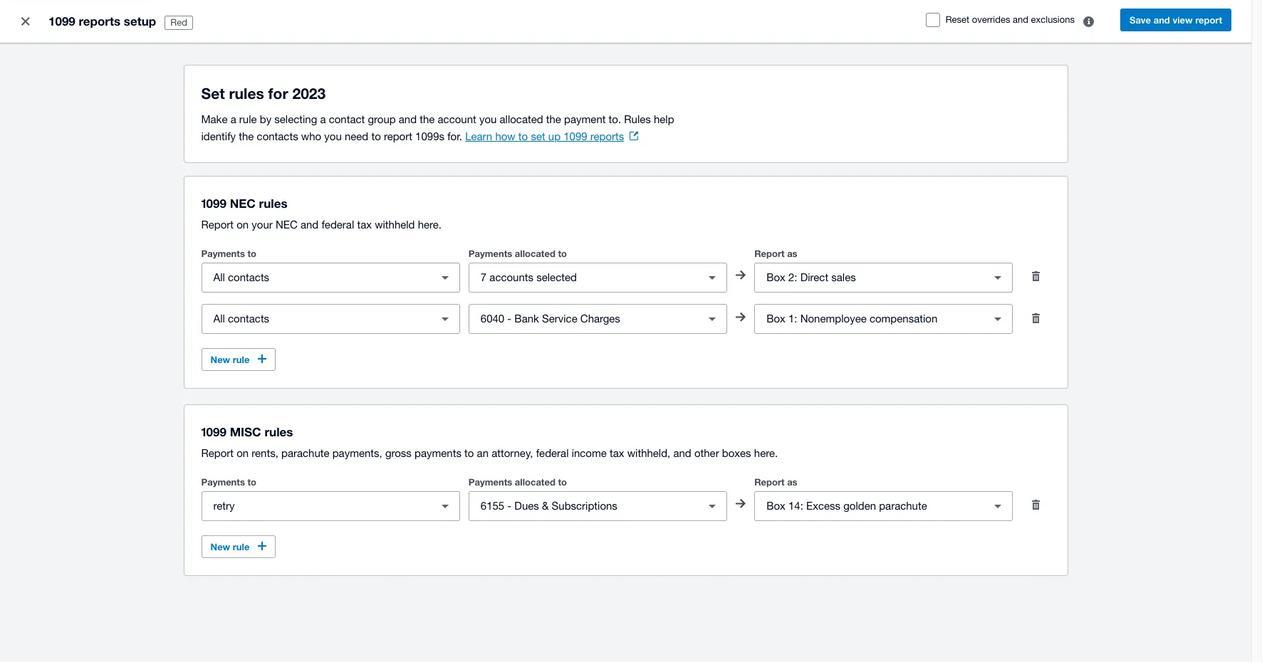 Task type: locate. For each thing, give the bounding box(es) containing it.
0 vertical spatial rule
[[239, 113, 257, 125]]

reset
[[946, 14, 970, 25]]

exclusions
[[1031, 14, 1075, 25]]

2 a from the left
[[320, 113, 326, 125]]

1 vertical spatial report as field
[[755, 493, 984, 520]]

2 payments to field from the top
[[202, 493, 431, 520]]

report on your nec and federal tax withheld here.
[[201, 219, 442, 231]]

3 expand list of contact groups image from the top
[[431, 492, 459, 521]]

payments to down your
[[201, 248, 256, 259]]

selecting
[[274, 113, 317, 125]]

1 horizontal spatial the
[[420, 113, 435, 125]]

payments allocated to
[[469, 248, 567, 259], [469, 477, 567, 488]]

0 horizontal spatial report
[[384, 130, 412, 142]]

account
[[438, 113, 476, 125]]

2 on from the top
[[237, 447, 249, 460]]

attorney,
[[492, 447, 533, 460]]

1 horizontal spatial reports
[[590, 130, 624, 142]]

here.
[[418, 219, 442, 231], [754, 447, 778, 460]]

Payments allocated to field
[[469, 264, 698, 291], [469, 493, 698, 520]]

2 vertical spatial rules
[[265, 425, 293, 440]]

identify
[[201, 130, 236, 142]]

Report as field
[[755, 264, 984, 291], [755, 493, 984, 520]]

1 payments to from the top
[[201, 248, 256, 259]]

1 vertical spatial payments allocated to field
[[469, 493, 698, 520]]

1099 down payment at the top left
[[564, 130, 587, 142]]

1 new from the top
[[211, 354, 230, 365]]

the
[[420, 113, 435, 125], [546, 113, 561, 125], [239, 130, 254, 142]]

2 horizontal spatial the
[[546, 113, 561, 125]]

1099s
[[415, 130, 445, 142]]

1 vertical spatial payments allocated to
[[469, 477, 567, 488]]

1 vertical spatial you
[[324, 130, 342, 142]]

1099 misc rules
[[201, 425, 293, 440]]

here. right withheld
[[418, 219, 442, 231]]

0 horizontal spatial nec
[[230, 196, 256, 211]]

0 vertical spatial here.
[[418, 219, 442, 231]]

report
[[201, 219, 234, 231], [755, 248, 785, 259], [201, 447, 234, 460], [755, 477, 785, 488]]

1 report as from the top
[[755, 248, 798, 259]]

report on rents, parachute payments, gross payments to an attorney, federal income tax withheld, and other boxes here.
[[201, 447, 778, 460]]

setup
[[124, 14, 156, 28]]

on
[[237, 219, 249, 231], [237, 447, 249, 460]]

rule
[[239, 113, 257, 125], [233, 354, 250, 365], [233, 541, 250, 553]]

a up who in the top left of the page
[[320, 113, 326, 125]]

you up the learn
[[479, 113, 497, 125]]

expand list image
[[698, 264, 727, 292], [698, 305, 727, 333]]

expand list of boxes image left delete the rule for payments to the retry, allocated to 6155 - dues & subscriptions, mapped to misc box 14 'icon'
[[984, 492, 1013, 521]]

expand list of boxes image left the "delete the rule for payments to the all contacts, allocated to 6040 - bank service charges, mapped to nec box 1" image
[[984, 305, 1013, 333]]

1 vertical spatial as
[[787, 477, 798, 488]]

allocated for 1099 nec rules
[[515, 248, 556, 259]]

0 vertical spatial report
[[1196, 14, 1223, 26]]

rules left for
[[229, 85, 264, 103]]

payment
[[564, 113, 606, 125]]

1 payments allocated to from the top
[[469, 248, 567, 259]]

0 vertical spatial payments allocated to field
[[469, 264, 698, 291]]

on for nec
[[237, 219, 249, 231]]

2 payments allocated to from the top
[[469, 477, 567, 488]]

rules up rents,
[[265, 425, 293, 440]]

payments to down rents,
[[201, 477, 256, 488]]

payments to
[[201, 248, 256, 259], [201, 477, 256, 488]]

learn how to set up 1099 reports
[[465, 130, 624, 142]]

nec
[[230, 196, 256, 211], [276, 219, 298, 231]]

you
[[479, 113, 497, 125], [324, 130, 342, 142]]

expand list of boxes image
[[984, 305, 1013, 333], [984, 492, 1013, 521]]

1 vertical spatial new rule
[[211, 541, 250, 553]]

1 as from the top
[[787, 248, 798, 259]]

0 vertical spatial payments to
[[201, 248, 256, 259]]

1 expand list image from the top
[[698, 264, 727, 292]]

1 horizontal spatial nec
[[276, 219, 298, 231]]

2 vertical spatial allocated
[[515, 477, 556, 488]]

1 vertical spatial new
[[211, 541, 230, 553]]

withheld
[[375, 219, 415, 231]]

1 expand list of contact groups image from the top
[[431, 264, 459, 292]]

1 vertical spatial payments to field
[[202, 493, 431, 520]]

here. right boxes
[[754, 447, 778, 460]]

federal left withheld
[[322, 219, 354, 231]]

the up 1099s
[[420, 113, 435, 125]]

1 report as field from the top
[[755, 264, 984, 291]]

reports down the to.
[[590, 130, 624, 142]]

save
[[1130, 14, 1151, 26]]

payments allocated to for 1099 misc rules
[[469, 477, 567, 488]]

to
[[371, 130, 381, 142], [519, 130, 528, 142], [248, 248, 256, 259], [558, 248, 567, 259], [465, 447, 474, 460], [248, 477, 256, 488], [558, 477, 567, 488]]

payments allocated to field for 1099 nec rules
[[469, 264, 698, 291]]

0 vertical spatial report as
[[755, 248, 798, 259]]

2 vertical spatial expand list of contact groups image
[[431, 492, 459, 521]]

expand list of contact groups image
[[431, 264, 459, 292], [431, 305, 459, 333], [431, 492, 459, 521]]

a right make
[[231, 113, 236, 125]]

payments allocated to for 1099 nec rules
[[469, 248, 567, 259]]

Payments to field
[[202, 264, 431, 291], [202, 493, 431, 520]]

1 vertical spatial here.
[[754, 447, 778, 460]]

up
[[548, 130, 561, 142]]

you right who in the top left of the page
[[324, 130, 342, 142]]

by
[[260, 113, 272, 125]]

an
[[477, 447, 489, 460]]

on down 'misc' at the bottom left of page
[[237, 447, 249, 460]]

and inside button
[[1154, 14, 1170, 26]]

0 vertical spatial expand list of boxes image
[[984, 305, 1013, 333]]

gross
[[385, 447, 412, 460]]

allocated for 1099 misc rules
[[515, 477, 556, 488]]

parachute
[[281, 447, 330, 460]]

contact
[[329, 113, 365, 125]]

1 payments to field from the top
[[202, 264, 431, 291]]

make a rule by selecting a contact group and the account you allocated the payment to. rules help identify the contacts who you need to report 1099s for.
[[201, 113, 674, 142]]

1099 nec rules
[[201, 196, 288, 211]]

new
[[211, 354, 230, 365], [211, 541, 230, 553]]

0 vertical spatial tax
[[357, 219, 372, 231]]

1 horizontal spatial here.
[[754, 447, 778, 460]]

rules up your
[[259, 196, 288, 211]]

1 horizontal spatial report
[[1196, 14, 1223, 26]]

report as
[[755, 248, 798, 259], [755, 477, 798, 488]]

rules
[[229, 85, 264, 103], [259, 196, 288, 211], [265, 425, 293, 440]]

nec up your
[[230, 196, 256, 211]]

allocated
[[500, 113, 543, 125], [515, 248, 556, 259], [515, 477, 556, 488]]

0 vertical spatial reports
[[79, 14, 120, 28]]

1 vertical spatial expand list of contact groups image
[[431, 305, 459, 333]]

0 horizontal spatial you
[[324, 130, 342, 142]]

nec right your
[[276, 219, 298, 231]]

2 payments to from the top
[[201, 477, 256, 488]]

new rule button
[[201, 348, 276, 371], [201, 536, 276, 559]]

2 report as field from the top
[[755, 493, 984, 520]]

federal left income
[[536, 447, 569, 460]]

0 vertical spatial federal
[[322, 219, 354, 231]]

and right "overrides"
[[1013, 14, 1029, 25]]

and left view
[[1154, 14, 1170, 26]]

1 expand list of boxes image from the top
[[984, 305, 1013, 333]]

1 vertical spatial expand list image
[[698, 305, 727, 333]]

reports left 'setup'
[[79, 14, 120, 28]]

0 vertical spatial on
[[237, 219, 249, 231]]

allocated inside make a rule by selecting a contact group and the account you allocated the payment to. rules help identify the contacts who you need to report 1099s for.
[[500, 113, 543, 125]]

1 vertical spatial expand list of boxes image
[[984, 492, 1013, 521]]

1 vertical spatial rule
[[233, 354, 250, 365]]

1099
[[48, 14, 75, 28], [564, 130, 587, 142], [201, 196, 226, 211], [201, 425, 226, 440]]

0 vertical spatial expand list image
[[698, 264, 727, 292]]

and right the group
[[399, 113, 417, 125]]

0 vertical spatial expand list of contact groups image
[[431, 264, 459, 292]]

1 vertical spatial reports
[[590, 130, 624, 142]]

1099 down 'identify' on the top of page
[[201, 196, 226, 211]]

2023
[[292, 85, 326, 103]]

and left other
[[674, 447, 692, 460]]

federal
[[322, 219, 354, 231], [536, 447, 569, 460]]

the right 'identify' on the top of page
[[239, 130, 254, 142]]

the up up at the top of page
[[546, 113, 561, 125]]

0 vertical spatial allocated
[[500, 113, 543, 125]]

learn
[[465, 130, 492, 142]]

0 vertical spatial new rule
[[211, 354, 250, 365]]

1099 right close rules image
[[48, 14, 75, 28]]

0 horizontal spatial tax
[[357, 219, 372, 231]]

close rules image
[[11, 7, 40, 36]]

0 vertical spatial you
[[479, 113, 497, 125]]

rules for misc
[[265, 425, 293, 440]]

1 vertical spatial new rule button
[[201, 536, 276, 559]]

1 vertical spatial report as
[[755, 477, 798, 488]]

0 vertical spatial new
[[211, 354, 230, 365]]

2 expand list of boxes image from the top
[[984, 492, 1013, 521]]

report down the group
[[384, 130, 412, 142]]

2 expand list image from the top
[[698, 305, 727, 333]]

contacts
[[257, 130, 298, 142]]

0 horizontal spatial a
[[231, 113, 236, 125]]

overrides
[[972, 14, 1011, 25]]

payments to field up "select a contact group" field
[[202, 264, 431, 291]]

report right view
[[1196, 14, 1223, 26]]

tax
[[357, 219, 372, 231], [610, 447, 624, 460]]

0 vertical spatial nec
[[230, 196, 256, 211]]

0 vertical spatial payments to field
[[202, 264, 431, 291]]

tax left withheld
[[357, 219, 372, 231]]

1 horizontal spatial federal
[[536, 447, 569, 460]]

1 on from the top
[[237, 219, 249, 231]]

Select a contact group field
[[202, 306, 431, 333]]

0 vertical spatial new rule button
[[201, 348, 276, 371]]

delete the rule for payments to the all contacts, allocated to 6040 - bank service charges, mapped to nec box 1 image
[[1022, 304, 1050, 333]]

red
[[171, 17, 187, 28]]

new rule
[[211, 354, 250, 365], [211, 541, 250, 553]]

1 horizontal spatial tax
[[610, 447, 624, 460]]

report
[[1196, 14, 1223, 26], [384, 130, 412, 142]]

reports
[[79, 14, 120, 28], [590, 130, 624, 142]]

tax right income
[[610, 447, 624, 460]]

view
[[1173, 14, 1193, 26]]

payments allocated to field for 1099 misc rules
[[469, 493, 698, 520]]

2 payments allocated to field from the top
[[469, 493, 698, 520]]

on left your
[[237, 219, 249, 231]]

2 report as from the top
[[755, 477, 798, 488]]

payments allocated to field up select an account field
[[469, 264, 698, 291]]

and
[[1013, 14, 1029, 25], [1154, 14, 1170, 26], [399, 113, 417, 125], [301, 219, 319, 231], [674, 447, 692, 460]]

1 vertical spatial on
[[237, 447, 249, 460]]

payments
[[201, 248, 245, 259], [469, 248, 512, 259], [201, 477, 245, 488], [469, 477, 512, 488]]

as
[[787, 248, 798, 259], [787, 477, 798, 488]]

help
[[654, 113, 674, 125]]

0 horizontal spatial federal
[[322, 219, 354, 231]]

1 vertical spatial rules
[[259, 196, 288, 211]]

1 horizontal spatial a
[[320, 113, 326, 125]]

0 vertical spatial as
[[787, 248, 798, 259]]

1099 left 'misc' at the bottom left of page
[[201, 425, 226, 440]]

set rules for 2023
[[201, 85, 326, 103]]

payments allocated to field down income
[[469, 493, 698, 520]]

1 vertical spatial report
[[384, 130, 412, 142]]

Select a box field
[[755, 306, 984, 333]]

reset overrides and exclusions
[[946, 14, 1075, 25]]

0 vertical spatial report as field
[[755, 264, 984, 291]]

1 payments allocated to field from the top
[[469, 264, 698, 291]]

1 vertical spatial allocated
[[515, 248, 556, 259]]

payments to field down parachute
[[202, 493, 431, 520]]

0 horizontal spatial here.
[[418, 219, 442, 231]]

1 vertical spatial payments to
[[201, 477, 256, 488]]

expand list of contact groups image for 1099 misc rules
[[431, 492, 459, 521]]

rules for nec
[[259, 196, 288, 211]]

and inside make a rule by selecting a contact group and the account you allocated the payment to. rules help identify the contacts who you need to report 1099s for.
[[399, 113, 417, 125]]

payments to for nec
[[201, 248, 256, 259]]

1 vertical spatial federal
[[536, 447, 569, 460]]

2 as from the top
[[787, 477, 798, 488]]

0 vertical spatial payments allocated to
[[469, 248, 567, 259]]

a
[[231, 113, 236, 125], [320, 113, 326, 125]]

on for misc
[[237, 447, 249, 460]]

2 vertical spatial rule
[[233, 541, 250, 553]]



Task type: vqa. For each thing, say whether or not it's contained in the screenshot.
first Report as from the bottom
yes



Task type: describe. For each thing, give the bounding box(es) containing it.
payments
[[415, 447, 462, 460]]

expand list of boxes image
[[984, 264, 1013, 292]]

2 new rule from the top
[[211, 541, 250, 553]]

how
[[495, 130, 516, 142]]

payments for 2nd expand list image from the bottom of the page
[[469, 248, 512, 259]]

set
[[201, 85, 225, 103]]

report as field for 1099 nec rules
[[755, 264, 984, 291]]

as for 1099 misc rules
[[787, 477, 798, 488]]

0 vertical spatial rules
[[229, 85, 264, 103]]

1 a from the left
[[231, 113, 236, 125]]

for
[[268, 85, 288, 103]]

0 horizontal spatial reports
[[79, 14, 120, 28]]

report as for 1099 nec rules
[[755, 248, 798, 259]]

withheld,
[[627, 447, 671, 460]]

expand list of boxes image for report as field related to 1099 misc rules
[[984, 492, 1013, 521]]

1099 for 1099 misc rules
[[201, 425, 226, 440]]

2 expand list of contact groups image from the top
[[431, 305, 459, 333]]

set
[[531, 130, 545, 142]]

to inside make a rule by selecting a contact group and the account you allocated the payment to. rules help identify the contacts who you need to report 1099s for.
[[371, 130, 381, 142]]

1 new rule button from the top
[[201, 348, 276, 371]]

expand list of contact groups image for 1099 nec rules
[[431, 264, 459, 292]]

report inside make a rule by selecting a contact group and the account you allocated the payment to. rules help identify the contacts who you need to report 1099s for.
[[384, 130, 412, 142]]

misc
[[230, 425, 261, 440]]

2 new from the top
[[211, 541, 230, 553]]

report as field for 1099 misc rules
[[755, 493, 984, 520]]

1099 for 1099 reports setup
[[48, 14, 75, 28]]

2 new rule button from the top
[[201, 536, 276, 559]]

learn how to set up 1099 reports link
[[465, 130, 639, 142]]

1 vertical spatial nec
[[276, 219, 298, 231]]

Select an account field
[[469, 306, 698, 333]]

group
[[368, 113, 396, 125]]

expand list image
[[698, 492, 727, 521]]

for.
[[448, 130, 462, 142]]

need
[[345, 130, 369, 142]]

boxes
[[722, 447, 751, 460]]

to.
[[609, 113, 621, 125]]

as for 1099 nec rules
[[787, 248, 798, 259]]

clear overrides and exclusions image
[[1075, 7, 1104, 36]]

payments for expand list icon
[[469, 477, 512, 488]]

payments for 1099 nec rules's expand list of contact groups icon
[[201, 248, 245, 259]]

income
[[572, 447, 607, 460]]

rule inside make a rule by selecting a contact group and the account you allocated the payment to. rules help identify the contacts who you need to report 1099s for.
[[239, 113, 257, 125]]

1 horizontal spatial you
[[479, 113, 497, 125]]

1 new rule from the top
[[211, 354, 250, 365]]

rules
[[624, 113, 651, 125]]

report as for 1099 misc rules
[[755, 477, 798, 488]]

make
[[201, 113, 228, 125]]

and right your
[[301, 219, 319, 231]]

report inside button
[[1196, 14, 1223, 26]]

1099 reports setup
[[48, 14, 156, 28]]

delete the rule for payments to the all contacts, allocated to 5000 - cost of goods sold, 5300 - subcontractors, 6000 - advertising, 1400 - inventory asset, 3900 - retained earnings, 4100 - discount received and 4200 - merchandise, mapped to nec box 2 image
[[1022, 262, 1050, 291]]

your
[[252, 219, 273, 231]]

who
[[301, 130, 321, 142]]

save and view report
[[1130, 14, 1223, 26]]

payments for expand list of contact groups icon corresponding to 1099 misc rules
[[201, 477, 245, 488]]

payments,
[[332, 447, 382, 460]]

save and view report button
[[1121, 9, 1232, 31]]

0 horizontal spatial the
[[239, 130, 254, 142]]

payments to for misc
[[201, 477, 256, 488]]

rents,
[[252, 447, 278, 460]]

payments to field for 1099 misc rules
[[202, 493, 431, 520]]

delete the rule for payments to the retry, allocated to 6155 - dues & subscriptions, mapped to misc box 14 image
[[1022, 491, 1050, 519]]

1099 for 1099 nec rules
[[201, 196, 226, 211]]

other
[[695, 447, 719, 460]]

1 vertical spatial tax
[[610, 447, 624, 460]]

payments to field for 1099 nec rules
[[202, 264, 431, 291]]

expand list of boxes image for select a box field
[[984, 305, 1013, 333]]



